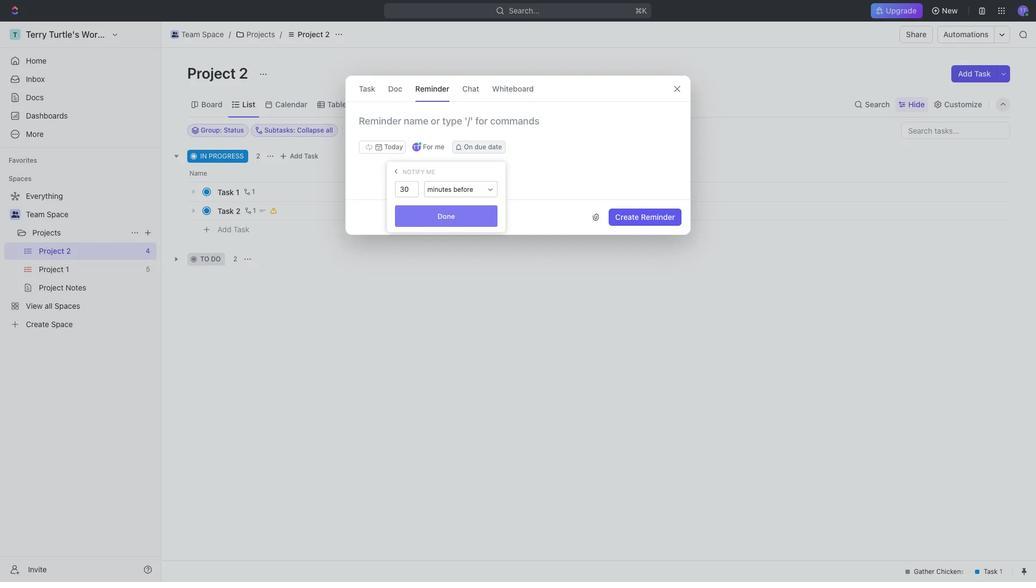 Task type: locate. For each thing, give the bounding box(es) containing it.
whiteboard
[[492, 84, 534, 93]]

1 horizontal spatial project
[[298, 30, 323, 39]]

1 vertical spatial team space link
[[26, 206, 154, 223]]

team inside tree
[[26, 210, 45, 219]]

in progress
[[200, 152, 244, 160]]

doc
[[388, 84, 402, 93]]

minutes before
[[427, 186, 473, 194]]

2 vertical spatial add task button
[[213, 223, 254, 236]]

1 horizontal spatial team space
[[181, 30, 224, 39]]

0 vertical spatial add task
[[958, 69, 991, 78]]

1 vertical spatial space
[[47, 210, 68, 219]]

add down task 2
[[217, 225, 231, 234]]

1 for task 1
[[252, 188, 255, 196]]

None text field
[[396, 182, 418, 197]]

task button
[[359, 76, 375, 101]]

add task up the customize
[[958, 69, 991, 78]]

add task
[[958, 69, 991, 78], [290, 152, 318, 160], [217, 225, 249, 234]]

projects link
[[233, 28, 278, 41], [32, 224, 126, 242]]

projects
[[247, 30, 275, 39], [32, 228, 61, 237]]

user group image
[[11, 212, 19, 218]]

0 horizontal spatial /
[[229, 30, 231, 39]]

1 horizontal spatial projects link
[[233, 28, 278, 41]]

add up the customize
[[958, 69, 972, 78]]

on due date button
[[452, 141, 506, 154]]

0 vertical spatial team
[[181, 30, 200, 39]]

team right user group icon
[[181, 30, 200, 39]]

notify
[[403, 168, 425, 175]]

on due date
[[464, 143, 502, 151]]

gantt link
[[364, 97, 386, 112]]

gantt
[[367, 100, 386, 109]]

1 vertical spatial reminder
[[641, 213, 675, 222]]

1 horizontal spatial space
[[202, 30, 224, 39]]

0 horizontal spatial team
[[26, 210, 45, 219]]

1 vertical spatial project 2
[[187, 64, 251, 82]]

1 right task 2
[[253, 207, 256, 215]]

2 horizontal spatial add task button
[[952, 65, 997, 83]]

task
[[974, 69, 991, 78], [359, 84, 375, 93], [304, 152, 318, 160], [217, 188, 234, 197], [217, 206, 234, 216], [233, 225, 249, 234]]

1 horizontal spatial /
[[280, 30, 282, 39]]

1 vertical spatial team
[[26, 210, 45, 219]]

calendar link
[[273, 97, 307, 112]]

/
[[229, 30, 231, 39], [280, 30, 282, 39]]

chat
[[462, 84, 479, 93]]

0 horizontal spatial space
[[47, 210, 68, 219]]

0 vertical spatial project 2
[[298, 30, 330, 39]]

1 vertical spatial 1 button
[[243, 206, 258, 216]]

1 vertical spatial team space
[[26, 210, 68, 219]]

add task button up the customize
[[952, 65, 997, 83]]

0 horizontal spatial add
[[217, 225, 231, 234]]

hide
[[908, 100, 925, 109]]

reminder
[[415, 84, 449, 93], [641, 213, 675, 222]]

0 vertical spatial space
[[202, 30, 224, 39]]

2 horizontal spatial add task
[[958, 69, 991, 78]]

0 vertical spatial reminder
[[415, 84, 449, 93]]

team right user group image
[[26, 210, 45, 219]]

0 horizontal spatial add task
[[217, 225, 249, 234]]

1 button for 1
[[242, 187, 257, 198]]

1 / from the left
[[229, 30, 231, 39]]

1 vertical spatial add task button
[[277, 150, 323, 163]]

2
[[325, 30, 330, 39], [239, 64, 248, 82], [256, 152, 260, 160], [236, 206, 240, 216], [233, 255, 237, 263]]

automations button
[[938, 26, 994, 43]]

team space right user group icon
[[181, 30, 224, 39]]

0 horizontal spatial project
[[187, 64, 236, 82]]

reminder button
[[415, 76, 449, 101]]

to do
[[200, 255, 221, 263]]

create reminder
[[615, 213, 675, 222]]

team space link
[[168, 28, 227, 41], [26, 206, 154, 223]]

project 2
[[298, 30, 330, 39], [187, 64, 251, 82]]

chat button
[[462, 76, 479, 101]]

1 horizontal spatial add
[[290, 152, 302, 160]]

space
[[202, 30, 224, 39], [47, 210, 68, 219]]

hide button
[[895, 97, 928, 112]]

calendar
[[275, 100, 307, 109]]

home
[[26, 56, 47, 65]]

table
[[327, 100, 347, 109]]

1 button for 2
[[243, 206, 258, 216]]

share button
[[900, 26, 933, 43]]

space right user group image
[[47, 210, 68, 219]]

list link
[[240, 97, 255, 112]]

minutes before button
[[425, 182, 497, 198]]

search button
[[851, 97, 893, 112]]

add task button
[[952, 65, 997, 83], [277, 150, 323, 163], [213, 223, 254, 236]]

1 button right task 1
[[242, 187, 257, 198]]

0 vertical spatial 1 button
[[242, 187, 257, 198]]

1 button right task 2
[[243, 206, 258, 216]]

1 vertical spatial projects
[[32, 228, 61, 237]]

customize
[[944, 100, 982, 109]]

home link
[[4, 52, 156, 70]]

0 vertical spatial add
[[958, 69, 972, 78]]

dialog
[[345, 76, 691, 235]]

add task down task 2
[[217, 225, 249, 234]]

1 vertical spatial project
[[187, 64, 236, 82]]

add down the calendar link
[[290, 152, 302, 160]]

team
[[181, 30, 200, 39], [26, 210, 45, 219]]

add task button down the calendar link
[[277, 150, 323, 163]]

add
[[958, 69, 972, 78], [290, 152, 302, 160], [217, 225, 231, 234]]

project
[[298, 30, 323, 39], [187, 64, 236, 82]]

dialog containing task
[[345, 76, 691, 235]]

⌘k
[[636, 6, 647, 15]]

space right user group icon
[[202, 30, 224, 39]]

1 vertical spatial add
[[290, 152, 302, 160]]

task inside dialog
[[359, 84, 375, 93]]

reminder right 'create'
[[641, 213, 675, 222]]

0 vertical spatial project
[[298, 30, 323, 39]]

team space
[[181, 30, 224, 39], [26, 210, 68, 219]]

0 horizontal spatial projects link
[[32, 224, 126, 242]]

add task down calendar
[[290, 152, 318, 160]]

docs
[[26, 93, 44, 102]]

0 horizontal spatial projects
[[32, 228, 61, 237]]

team space right user group image
[[26, 210, 68, 219]]

new
[[942, 6, 958, 15]]

tree
[[4, 188, 156, 333]]

2 / from the left
[[280, 30, 282, 39]]

1 horizontal spatial projects
[[247, 30, 275, 39]]

1 button
[[242, 187, 257, 198], [243, 206, 258, 216]]

1 right task 1
[[252, 188, 255, 196]]

done
[[438, 212, 455, 220]]

assignees button
[[436, 124, 487, 137]]

2 vertical spatial add task
[[217, 225, 249, 234]]

1 horizontal spatial team space link
[[168, 28, 227, 41]]

1 vertical spatial projects link
[[32, 224, 126, 242]]

0 horizontal spatial team space link
[[26, 206, 154, 223]]

0 vertical spatial team space
[[181, 30, 224, 39]]

1
[[236, 188, 239, 197], [252, 188, 255, 196], [253, 207, 256, 215]]

inbox
[[26, 74, 45, 84]]

1 vertical spatial add task
[[290, 152, 318, 160]]

1 horizontal spatial reminder
[[641, 213, 675, 222]]

0 horizontal spatial team space
[[26, 210, 68, 219]]

1 for task 2
[[253, 207, 256, 215]]

0 horizontal spatial add task button
[[213, 223, 254, 236]]

add task button down task 2
[[213, 223, 254, 236]]

1 horizontal spatial project 2
[[298, 30, 330, 39]]

task 2
[[217, 206, 240, 216]]

notify me
[[403, 168, 435, 175]]

doc button
[[388, 76, 402, 101]]

2 horizontal spatial add
[[958, 69, 972, 78]]

reminder right doc
[[415, 84, 449, 93]]

0 vertical spatial add task button
[[952, 65, 997, 83]]

inbox link
[[4, 71, 156, 88]]

tree containing team space
[[4, 188, 156, 333]]



Task type: describe. For each thing, give the bounding box(es) containing it.
team space inside tree
[[26, 210, 68, 219]]

dashboards
[[26, 111, 68, 120]]

sidebar navigation
[[0, 22, 161, 583]]

search...
[[509, 6, 540, 15]]

project 2 link
[[284, 28, 332, 41]]

on
[[464, 143, 473, 151]]

space inside sidebar navigation
[[47, 210, 68, 219]]

create
[[615, 213, 639, 222]]

0 vertical spatial projects link
[[233, 28, 278, 41]]

1 horizontal spatial add task
[[290, 152, 318, 160]]

progress
[[209, 152, 244, 160]]

list
[[242, 100, 255, 109]]

Reminder na﻿me or type '/' for commands text field
[[346, 115, 690, 141]]

2 vertical spatial add
[[217, 225, 231, 234]]

customize button
[[930, 97, 985, 112]]

invite
[[28, 565, 47, 574]]

new button
[[927, 2, 964, 19]]

done button
[[395, 206, 498, 227]]

1 horizontal spatial team
[[181, 30, 200, 39]]

search
[[865, 100, 890, 109]]

reminder inside "button"
[[641, 213, 675, 222]]

user group image
[[171, 32, 178, 37]]

before
[[453, 186, 473, 194]]

team space link inside tree
[[26, 206, 154, 223]]

favorites
[[9, 156, 37, 165]]

docs link
[[4, 89, 156, 106]]

automations
[[944, 30, 989, 39]]

0 vertical spatial team space link
[[168, 28, 227, 41]]

dashboards link
[[4, 107, 156, 125]]

whiteboard button
[[492, 76, 534, 101]]

board
[[201, 100, 222, 109]]

1 up task 2
[[236, 188, 239, 197]]

1 horizontal spatial add task button
[[277, 150, 323, 163]]

me
[[426, 168, 435, 175]]

0 horizontal spatial reminder
[[415, 84, 449, 93]]

favorites button
[[4, 154, 41, 167]]

to
[[200, 255, 209, 263]]

assignees
[[450, 126, 482, 134]]

0 vertical spatial projects
[[247, 30, 275, 39]]

in
[[200, 152, 207, 160]]

upgrade
[[886, 6, 917, 15]]

due
[[475, 143, 486, 151]]

0 horizontal spatial project 2
[[187, 64, 251, 82]]

Search tasks... text field
[[902, 122, 1010, 139]]

task 1
[[217, 188, 239, 197]]

add task for the left 'add task' button
[[217, 225, 249, 234]]

share
[[906, 30, 927, 39]]

add task for the rightmost 'add task' button
[[958, 69, 991, 78]]

spaces
[[9, 175, 32, 183]]

tree inside sidebar navigation
[[4, 188, 156, 333]]

projects inside sidebar navigation
[[32, 228, 61, 237]]

board link
[[199, 97, 222, 112]]

minutes
[[427, 186, 452, 194]]

create reminder button
[[609, 209, 682, 226]]

date
[[488, 143, 502, 151]]

upgrade link
[[871, 3, 923, 18]]

table link
[[325, 97, 347, 112]]

projects link inside tree
[[32, 224, 126, 242]]

do
[[211, 255, 221, 263]]



Task type: vqa. For each thing, say whether or not it's contained in the screenshot.
wifi icon
no



